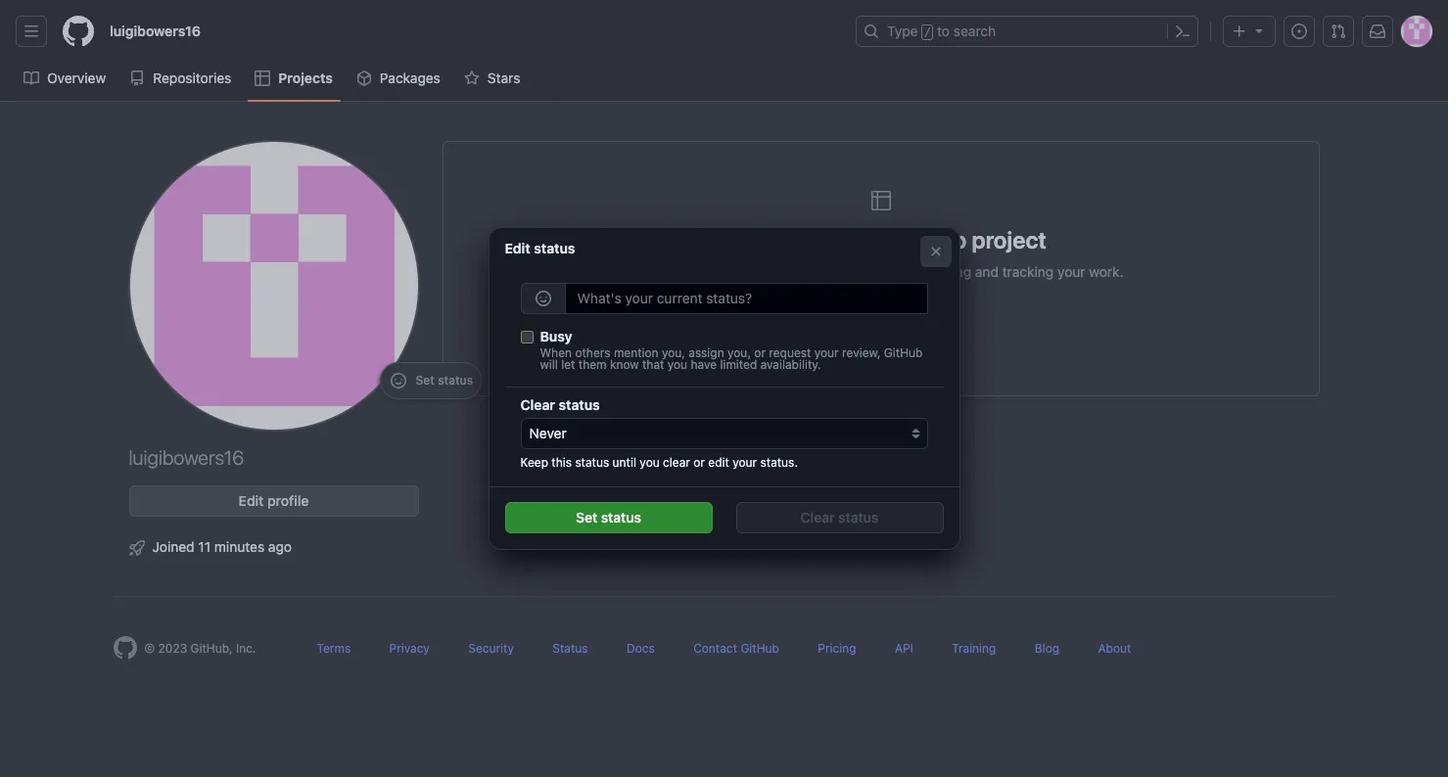 Task type: describe. For each thing, give the bounding box(es) containing it.
type
[[887, 23, 918, 39]]

joined
[[152, 539, 195, 555]]

project inside button
[[874, 314, 920, 331]]

star image
[[464, 71, 480, 86]]

0 vertical spatial set status
[[416, 373, 473, 388]]

repositories
[[153, 70, 232, 86]]

first
[[844, 226, 887, 254]]

git pull request image
[[1331, 24, 1347, 39]]

smiley image inside set status button
[[390, 373, 406, 389]]

11
[[198, 539, 211, 555]]

tool
[[869, 264, 893, 280]]

repo image
[[130, 71, 145, 86]]

api link
[[895, 642, 914, 656]]

terms
[[317, 642, 351, 656]]

assign
[[689, 345, 725, 360]]

customizable,
[[728, 264, 816, 280]]

work.
[[1090, 264, 1124, 280]]

until
[[613, 456, 637, 471]]

create
[[715, 226, 787, 254]]

luigibowers16 link
[[102, 16, 209, 47]]

issue opened image
[[1292, 24, 1308, 39]]

type / to search
[[887, 23, 996, 39]]

flexible
[[820, 264, 865, 280]]

edit for edit profile
[[239, 493, 264, 509]]

set status button inside edit status dialog
[[505, 503, 713, 534]]

search
[[954, 23, 996, 39]]

edit status
[[505, 240, 575, 256]]

edit profile button
[[129, 486, 419, 517]]

your left work.
[[1058, 264, 1086, 280]]

homepage image
[[113, 637, 137, 660]]

pricing link
[[818, 642, 857, 656]]

blog link
[[1035, 642, 1060, 656]]

homepage image
[[63, 16, 94, 47]]

tracking
[[1003, 264, 1054, 280]]

github inside busy when others mention you, assign you, or request your review,           github will let them know that you have limited availability.
[[884, 345, 923, 360]]

clear status inside clear status button
[[801, 510, 879, 527]]

training link
[[952, 642, 997, 656]]

0 vertical spatial clear
[[521, 396, 555, 413]]

ago
[[268, 539, 292, 555]]

©
[[144, 642, 155, 656]]

contact github
[[694, 642, 780, 656]]

triangle down image
[[1252, 23, 1268, 38]]

github,
[[191, 642, 233, 656]]

new
[[842, 314, 871, 331]]

security link
[[468, 642, 514, 656]]

keep
[[521, 456, 549, 471]]

availability.
[[761, 357, 821, 372]]

about
[[1099, 642, 1132, 656]]

let
[[561, 357, 575, 372]]

minutes
[[214, 539, 265, 555]]

mention
[[614, 345, 659, 360]]

edit
[[709, 456, 730, 471]]

repositories link
[[122, 64, 239, 93]]

clear
[[663, 456, 690, 471]]

blog
[[1035, 642, 1060, 656]]

1 you, from the left
[[662, 345, 686, 360]]

plus image
[[1232, 23, 1248, 39]]

1 vertical spatial or
[[694, 456, 705, 471]]

are
[[694, 264, 714, 280]]

limited
[[720, 357, 758, 372]]

packages link
[[349, 64, 449, 93]]

luigibowers16 inside luigibowers16 link
[[110, 23, 201, 39]]

github inside create your first github project projects are a customizable, flexible tool for planning and tracking your work.
[[892, 226, 967, 254]]

stars
[[488, 70, 521, 86]]

will
[[540, 357, 558, 372]]

busy
[[540, 328, 573, 344]]

your right 'edit'
[[733, 456, 757, 471]]

edit profile
[[239, 493, 309, 509]]

status.
[[761, 456, 798, 471]]

status
[[553, 642, 588, 656]]

table image
[[869, 189, 893, 213]]

Busy checkbox
[[521, 331, 533, 343]]

book image
[[24, 71, 39, 86]]

privacy link
[[389, 642, 430, 656]]

joined 11 minutes ago
[[152, 539, 292, 555]]

and
[[976, 264, 999, 280]]

api
[[895, 642, 914, 656]]

that
[[643, 357, 665, 372]]

/
[[924, 25, 932, 39]]

when
[[540, 345, 572, 360]]

2023
[[158, 642, 187, 656]]

contact
[[694, 642, 738, 656]]

busy when others mention you, assign you, or request your review,           github will let them know that you have limited availability.
[[540, 328, 923, 372]]

0 vertical spatial set
[[416, 373, 435, 388]]



Task type: vqa. For each thing, say whether or not it's contained in the screenshot.
the right Set status
yes



Task type: locate. For each thing, give the bounding box(es) containing it.
1 horizontal spatial you,
[[728, 345, 751, 360]]

rocket image
[[129, 541, 144, 556]]

0 horizontal spatial or
[[694, 456, 705, 471]]

change your avatar image
[[129, 141, 419, 431]]

your inside busy when others mention you, assign you, or request your review,           github will let them know that you have limited availability.
[[815, 345, 839, 360]]

project
[[972, 226, 1047, 254], [874, 314, 920, 331]]

contact github link
[[694, 642, 780, 656]]

edit up the 'busy' "checkbox"
[[505, 240, 531, 256]]

docs link
[[627, 642, 655, 656]]

docs
[[627, 642, 655, 656]]

overview link
[[16, 64, 114, 93]]

status
[[534, 240, 575, 256], [438, 373, 473, 388], [559, 396, 600, 413], [575, 456, 610, 471], [601, 510, 642, 527], [839, 510, 879, 527]]

you
[[668, 357, 688, 372], [640, 456, 660, 471]]

0 horizontal spatial projects
[[279, 70, 333, 86]]

or left request
[[755, 345, 766, 360]]

edit for edit status
[[505, 240, 531, 256]]

1 horizontal spatial edit
[[505, 240, 531, 256]]

a
[[717, 264, 725, 280]]

luigibowers16
[[110, 23, 201, 39], [129, 447, 244, 469]]

have
[[691, 357, 717, 372]]

footer
[[97, 597, 1351, 709]]

smiley image inside edit status dialog
[[535, 290, 551, 306]]

clear inside clear status button
[[801, 510, 835, 527]]

training
[[952, 642, 997, 656]]

github up planning
[[892, 226, 967, 254]]

stars link
[[456, 64, 528, 93]]

terms link
[[317, 642, 351, 656]]

1 vertical spatial set status button
[[505, 503, 713, 534]]

smiley image
[[535, 290, 551, 306], [390, 373, 406, 389]]

projects
[[279, 70, 333, 86], [638, 264, 690, 280]]

1 horizontal spatial projects
[[638, 264, 690, 280]]

1 vertical spatial you
[[640, 456, 660, 471]]

about link
[[1099, 642, 1132, 656]]

others
[[575, 345, 611, 360]]

0 vertical spatial project
[[972, 226, 1047, 254]]

1 vertical spatial clear
[[801, 510, 835, 527]]

set status
[[416, 373, 473, 388], [576, 510, 642, 527]]

you right that
[[668, 357, 688, 372]]

0 horizontal spatial set
[[416, 373, 435, 388]]

1 vertical spatial projects
[[638, 264, 690, 280]]

projects inside create your first github project projects are a customizable, flexible tool for planning and tracking your work.
[[638, 264, 690, 280]]

this
[[552, 456, 572, 471]]

1 horizontal spatial project
[[972, 226, 1047, 254]]

clear status
[[521, 396, 600, 413], [801, 510, 879, 527]]

planning
[[918, 264, 972, 280]]

1 vertical spatial clear status
[[801, 510, 879, 527]]

request
[[769, 345, 811, 360]]

project right new
[[874, 314, 920, 331]]

clear status button
[[736, 503, 944, 534]]

set status inside edit status dialog
[[576, 510, 642, 527]]

new project
[[842, 314, 920, 331]]

0 horizontal spatial project
[[874, 314, 920, 331]]

create your first github project projects are a customizable, flexible tool for planning and tracking your work.
[[638, 226, 1124, 280]]

1 horizontal spatial set status button
[[505, 503, 713, 534]]

for
[[897, 264, 914, 280]]

0 horizontal spatial clear
[[521, 396, 555, 413]]

0 horizontal spatial smiley image
[[390, 373, 406, 389]]

footer containing © 2023 github, inc.
[[97, 597, 1351, 709]]

1 horizontal spatial clear status
[[801, 510, 879, 527]]

1 vertical spatial luigibowers16
[[129, 447, 244, 469]]

1 horizontal spatial or
[[755, 345, 766, 360]]

project inside create your first github project projects are a customizable, flexible tool for planning and tracking your work.
[[972, 226, 1047, 254]]

set status button
[[388, 371, 473, 391], [505, 503, 713, 534]]

pricing
[[818, 642, 857, 656]]

projects right table icon
[[279, 70, 333, 86]]

your up flexible
[[792, 226, 839, 254]]

project up 'tracking'
[[972, 226, 1047, 254]]

0 vertical spatial set status button
[[388, 371, 473, 391]]

you, left the have
[[662, 345, 686, 360]]

0 horizontal spatial clear status
[[521, 396, 600, 413]]

edit
[[505, 240, 531, 256], [239, 493, 264, 509]]

1 vertical spatial github
[[884, 345, 923, 360]]

1 horizontal spatial you
[[668, 357, 688, 372]]

your
[[792, 226, 839, 254], [1058, 264, 1086, 280], [815, 345, 839, 360], [733, 456, 757, 471]]

review,
[[842, 345, 881, 360]]

github
[[892, 226, 967, 254], [884, 345, 923, 360], [741, 642, 780, 656]]

github down new project button
[[884, 345, 923, 360]]

know
[[610, 357, 639, 372]]

clear
[[521, 396, 555, 413], [801, 510, 835, 527]]

0 horizontal spatial you,
[[662, 345, 686, 360]]

inc.
[[236, 642, 256, 656]]

0 vertical spatial clear status
[[521, 396, 600, 413]]

package image
[[356, 71, 372, 86]]

0 vertical spatial projects
[[279, 70, 333, 86]]

them
[[579, 357, 607, 372]]

1 horizontal spatial clear
[[801, 510, 835, 527]]

0 vertical spatial github
[[892, 226, 967, 254]]

2 vertical spatial github
[[741, 642, 780, 656]]

or inside busy when others mention you, assign you, or request your review,           github will let them know that you have limited availability.
[[755, 345, 766, 360]]

luigibowers16 up repo image
[[110, 23, 201, 39]]

profile
[[267, 493, 309, 509]]

your left review,
[[815, 345, 839, 360]]

0 horizontal spatial set status
[[416, 373, 473, 388]]

set inside edit status dialog
[[576, 510, 598, 527]]

keep this status until you clear or edit your status.
[[521, 456, 798, 471]]

© 2023 github, inc.
[[144, 642, 256, 656]]

1 horizontal spatial smiley image
[[535, 290, 551, 306]]

packages
[[380, 70, 441, 86]]

or
[[755, 345, 766, 360], [694, 456, 705, 471]]

you, right assign
[[728, 345, 751, 360]]

edit inside dialog
[[505, 240, 531, 256]]

you,
[[662, 345, 686, 360], [728, 345, 751, 360]]

edit left profile
[[239, 493, 264, 509]]

1 vertical spatial smiley image
[[390, 373, 406, 389]]

status inside clear status button
[[839, 510, 879, 527]]

edit inside button
[[239, 493, 264, 509]]

to
[[938, 23, 950, 39]]

projects link
[[247, 64, 341, 93]]

1 vertical spatial edit
[[239, 493, 264, 509]]

1 horizontal spatial set status
[[576, 510, 642, 527]]

privacy
[[389, 642, 430, 656]]

0 horizontal spatial set status button
[[388, 371, 473, 391]]

0 vertical spatial smiley image
[[535, 290, 551, 306]]

you right 'until'
[[640, 456, 660, 471]]

1 vertical spatial project
[[874, 314, 920, 331]]

1 vertical spatial set status
[[576, 510, 642, 527]]

1 horizontal spatial set
[[576, 510, 598, 527]]

notifications image
[[1370, 24, 1386, 39]]

2 you, from the left
[[728, 345, 751, 360]]

new project button
[[829, 308, 933, 339]]

command palette image
[[1175, 24, 1191, 39]]

0 horizontal spatial edit
[[239, 493, 264, 509]]

0 vertical spatial you
[[668, 357, 688, 372]]

set
[[416, 373, 435, 388], [576, 510, 598, 527]]

0 vertical spatial luigibowers16
[[110, 23, 201, 39]]

github right contact
[[741, 642, 780, 656]]

status link
[[553, 642, 588, 656]]

or left 'edit'
[[694, 456, 705, 471]]

0 vertical spatial edit
[[505, 240, 531, 256]]

you inside busy when others mention you, assign you, or request your review,           github will let them know that you have limited availability.
[[668, 357, 688, 372]]

luigibowers16 up joined at the bottom left of the page
[[129, 447, 244, 469]]

overview
[[47, 70, 106, 86]]

0 horizontal spatial you
[[640, 456, 660, 471]]

0 vertical spatial or
[[755, 345, 766, 360]]

table image
[[255, 71, 271, 86]]

close image
[[928, 243, 944, 259]]

1 vertical spatial set
[[576, 510, 598, 527]]

What's your current status? text field
[[565, 283, 928, 314]]

security
[[468, 642, 514, 656]]

edit status dialog
[[489, 228, 959, 550]]

projects left are
[[638, 264, 690, 280]]



